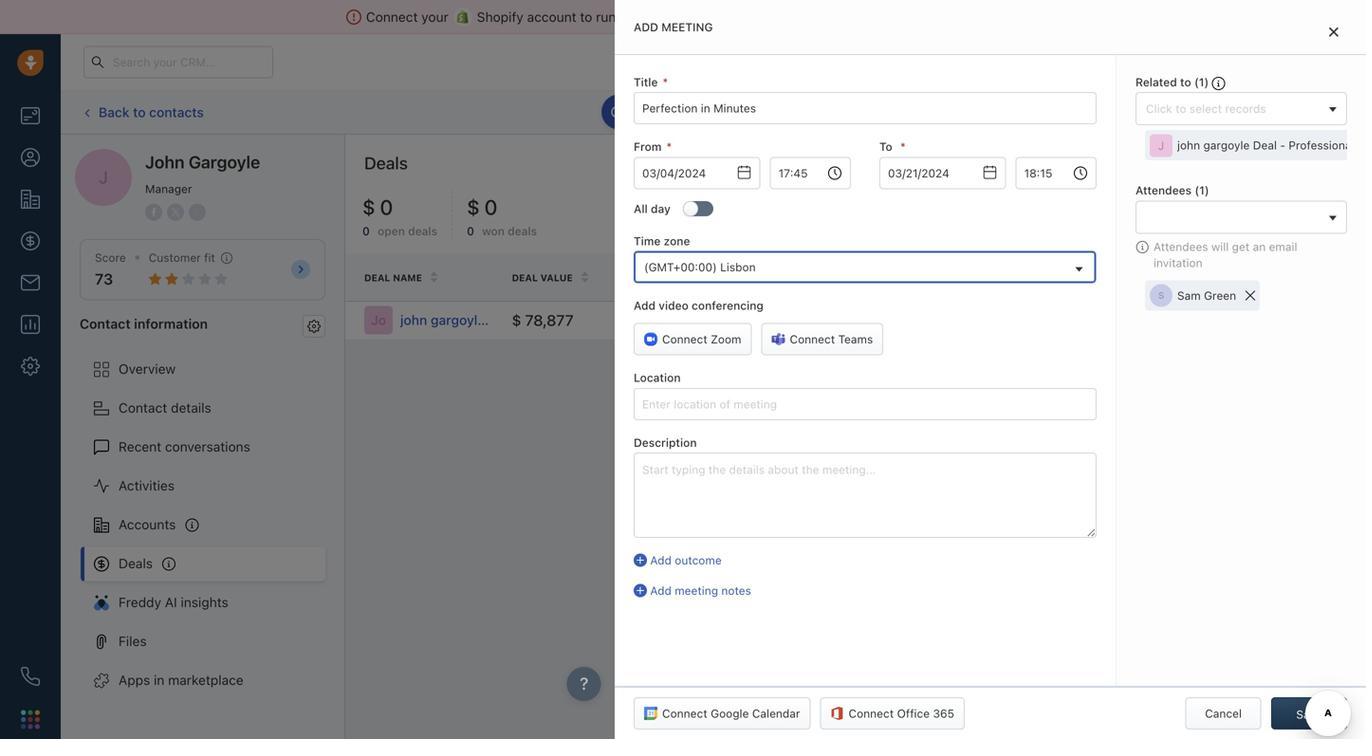 Task type: describe. For each thing, give the bounding box(es) containing it.
back to contacts
[[99, 104, 204, 120]]

to for related to ( 1 )
[[1180, 75, 1192, 89]]

connect google calendar button
[[634, 697, 811, 730]]

fit
[[204, 251, 215, 264]]

expected close date
[[983, 272, 1099, 283]]

office
[[897, 707, 930, 720]]

0 horizontal spatial deals
[[119, 556, 153, 571]]

overview
[[119, 361, 176, 377]]

call link
[[702, 96, 760, 129]]

click to add
[[826, 316, 890, 329]]

Location text field
[[634, 388, 1097, 420]]

day
[[651, 202, 671, 215]]

freddy ai insights
[[119, 595, 228, 610]]

add outcome link
[[634, 552, 1097, 569]]

related for related contact
[[1140, 272, 1185, 283]]

the
[[864, 9, 884, 25]]

to for back to contacts
[[133, 104, 146, 120]]

run
[[596, 9, 616, 25]]

add meeting notes link
[[634, 583, 1097, 599]]

connect teams button
[[761, 323, 884, 356]]

add right run
[[634, 20, 658, 34]]

2 ( from the top
[[1195, 184, 1200, 197]]

1 vertical spatial add deal button
[[1261, 154, 1347, 186]]

video
[[659, 299, 689, 312]]

google
[[711, 707, 749, 720]]

manager
[[145, 182, 192, 195]]

attendees for attendees ( 1 )
[[1136, 184, 1192, 197]]

sales activities
[[1068, 106, 1148, 119]]

apps in marketplace
[[119, 672, 244, 688]]

get
[[1232, 240, 1250, 253]]

0 vertical spatial add deal button
[[1186, 96, 1272, 129]]

score
[[95, 251, 126, 264]]

value
[[541, 272, 573, 283]]

attendees will get an email invitation
[[1154, 240, 1298, 269]]

1 horizontal spatial deal
[[1314, 163, 1337, 176]]

connect for connect office 365
[[849, 707, 894, 720]]

connect zoom button
[[634, 323, 752, 356]]

lisbon
[[720, 261, 756, 274]]

title
[[634, 75, 658, 89]]

information
[[134, 316, 208, 331]]

add
[[870, 316, 890, 329]]

your
[[858, 56, 881, 68]]

crm.
[[887, 9, 920, 25]]

deals for $ 0 0 open deals
[[408, 225, 438, 238]]

deal name
[[364, 272, 422, 283]]

invitation
[[1154, 256, 1203, 269]]

customer fit
[[149, 251, 215, 264]]

73 button
[[95, 270, 113, 288]]

0 up open
[[380, 195, 393, 219]]

from
[[832, 9, 860, 25]]

contact information
[[80, 316, 208, 331]]

to right call
[[760, 105, 771, 119]]

Start typing the details about the meeting... text field
[[634, 453, 1097, 538]]

sam
[[1178, 289, 1201, 302]]

recent conversations
[[119, 439, 250, 455]]

(gmt+00:00) lisbon
[[644, 261, 756, 274]]

add outcome
[[650, 554, 722, 567]]

0 up won
[[485, 195, 498, 219]]

1 inside 1 link
[[1241, 49, 1247, 61]]

2 ) from the top
[[1205, 184, 1210, 197]]

ends
[[906, 56, 930, 68]]

plans
[[1063, 55, 1092, 68]]

sales activities button up the j on the top of the page
[[1040, 96, 1186, 129]]

explore plans
[[1019, 55, 1092, 68]]

phone element
[[11, 658, 49, 696]]

john
[[145, 152, 185, 172]]

contact for contact information
[[80, 316, 131, 331]]

updates available. click to refresh.
[[629, 105, 816, 119]]

zone
[[664, 234, 690, 248]]

1 vertical spatial 1
[[1199, 75, 1205, 89]]

Search your CRM... text field
[[84, 46, 273, 78]]

$ for $ 0 0 open deals
[[362, 195, 375, 219]]

expected
[[983, 272, 1035, 283]]

and
[[754, 9, 777, 25]]

deal for deal stage
[[669, 272, 695, 283]]

deal for deal name
[[364, 272, 390, 283]]

1 vertical spatial in
[[154, 672, 165, 688]]

to
[[880, 140, 893, 153]]

location
[[634, 371, 681, 384]]

-
[[1280, 139, 1286, 152]]

2 vertical spatial 1
[[1200, 184, 1205, 197]]

won
[[482, 225, 505, 238]]

deal stage
[[669, 272, 730, 283]]

send email image
[[1189, 56, 1202, 69]]

back to contacts link
[[80, 98, 205, 127]]

365
[[933, 707, 955, 720]]

connect google calendar
[[662, 707, 800, 720]]

refresh.
[[774, 105, 816, 119]]

green
[[1204, 289, 1237, 302]]

shopify
[[477, 9, 524, 25]]

save
[[1297, 708, 1322, 721]]

ai
[[165, 595, 177, 610]]

updates
[[629, 105, 674, 119]]

Title text field
[[634, 92, 1097, 124]]

deal for deal value
[[512, 272, 538, 283]]

connect for connect teams
[[790, 333, 835, 346]]

email
[[654, 106, 682, 119]]

contact details
[[119, 400, 211, 416]]

shopify account to run your sales, marketing and support from the crm.
[[477, 9, 920, 25]]

0 horizontal spatial deal
[[1239, 106, 1262, 119]]

email button
[[625, 96, 693, 129]]

all day
[[634, 202, 671, 215]]

sales
[[1068, 106, 1097, 119]]

connect teams
[[790, 333, 873, 346]]

meeting for add meeting
[[662, 20, 713, 34]]

related to ( 1 )
[[1136, 75, 1212, 89]]



Task type: locate. For each thing, give the bounding box(es) containing it.
tab panel
[[615, 0, 1366, 739]]

deals up $ 0 0 open deals
[[364, 153, 408, 173]]

add deal button up gargoyle
[[1186, 96, 1272, 129]]

description
[[634, 436, 697, 449]]

sales,
[[650, 9, 686, 25]]

meeting for add meeting notes
[[675, 584, 718, 597]]

add deal
[[1215, 106, 1262, 119], [1290, 163, 1337, 176]]

your trial ends in 21 days
[[858, 56, 982, 68]]

0 vertical spatial attendees
[[1136, 184, 1192, 197]]

$ for $ 0 0 won deals
[[467, 195, 480, 219]]

deals for $ 0 0 won deals
[[508, 225, 537, 238]]

0 vertical spatial related
[[1136, 75, 1177, 89]]

conferencing
[[692, 299, 764, 312]]

2 -- text field from the left
[[880, 157, 1006, 189]]

related
[[1136, 75, 1177, 89], [1140, 272, 1185, 283]]

your
[[422, 9, 449, 25], [620, 9, 647, 25]]

contact down 73
[[80, 316, 131, 331]]

1 down john
[[1200, 184, 1205, 197]]

deal value
[[512, 272, 573, 283]]

related down invitation
[[1140, 272, 1185, 283]]

john gargoyle deal - professional se
[[1178, 139, 1366, 152]]

activities
[[1100, 106, 1148, 119]]

1 vertical spatial (
[[1195, 184, 1200, 197]]

to for click to add
[[856, 316, 866, 329]]

1 vertical spatial deals
[[119, 556, 153, 571]]

1 vertical spatial click
[[826, 316, 852, 329]]

deals inside $ 0 0 open deals
[[408, 225, 438, 238]]

$ 0 0 won deals
[[467, 195, 537, 238]]

0 horizontal spatial your
[[422, 9, 449, 25]]

Click to select records search field
[[1142, 99, 1323, 119]]

support
[[780, 9, 828, 25]]

freddy
[[119, 595, 161, 610]]

close image
[[1329, 27, 1339, 37]]

$ inside $ 0 0 open deals
[[362, 195, 375, 219]]

related contact
[[1140, 272, 1235, 283]]

add down add outcome
[[650, 584, 672, 597]]

( down john
[[1195, 184, 1200, 197]]

score 73
[[95, 251, 126, 288]]

) left 1 link
[[1205, 75, 1209, 89]]

0 vertical spatial click
[[731, 105, 757, 119]]

1 horizontal spatial your
[[620, 9, 647, 25]]

deal down 'professional'
[[1314, 163, 1337, 176]]

to right back
[[133, 104, 146, 120]]

explore
[[1019, 55, 1060, 68]]

cancel button
[[1186, 697, 1262, 730]]

deal
[[1239, 106, 1262, 119], [1314, 163, 1337, 176]]

-- text field for from
[[634, 157, 761, 189]]

deal
[[1253, 139, 1277, 152], [364, 272, 390, 283], [512, 272, 538, 283], [669, 272, 695, 283]]

save button
[[1272, 697, 1347, 730]]

name
[[393, 272, 422, 283]]

0 vertical spatial meeting
[[662, 20, 713, 34]]

1
[[1241, 49, 1247, 61], [1199, 75, 1205, 89], [1200, 184, 1205, 197]]

None text field
[[770, 157, 851, 189], [1016, 157, 1097, 189], [770, 157, 851, 189], [1016, 157, 1097, 189]]

in left the 21
[[933, 56, 942, 68]]

account
[[527, 9, 577, 25]]

$ right $ 0 0 open deals
[[467, 195, 480, 219]]

activities
[[119, 478, 175, 493]]

0 vertical spatial 1
[[1241, 49, 1247, 61]]

1 vertical spatial add deal
[[1290, 163, 1337, 176]]

1 horizontal spatial click
[[826, 316, 852, 329]]

recent
[[119, 439, 161, 455]]

attendees up invitation
[[1154, 240, 1208, 253]]

deals right won
[[508, 225, 537, 238]]

-- text field down to in the top of the page
[[880, 157, 1006, 189]]

2 deals from the left
[[508, 225, 537, 238]]

deals
[[408, 225, 438, 238], [508, 225, 537, 238]]

21
[[945, 56, 956, 68]]

connect for connect google calendar
[[662, 707, 708, 720]]

attendees ( 1 )
[[1136, 184, 1210, 197]]

updates available. click to refresh. link
[[602, 94, 825, 130]]

0 horizontal spatial in
[[154, 672, 165, 688]]

0 vertical spatial (
[[1195, 75, 1199, 89]]

mng settings image
[[307, 320, 321, 333]]

1 horizontal spatial deals
[[508, 225, 537, 238]]

zoom
[[711, 333, 742, 346]]

days
[[959, 56, 982, 68]]

$ left 78,877
[[512, 311, 521, 329]]

-- text field
[[634, 157, 761, 189], [880, 157, 1006, 189]]

2 your from the left
[[620, 9, 647, 25]]

deals inside $ 0 0 won deals
[[508, 225, 537, 238]]

add left outcome in the bottom of the page
[[650, 554, 672, 567]]

add down 'professional'
[[1290, 163, 1311, 176]]

0 vertical spatial deal
[[1239, 106, 1262, 119]]

attendees inside the attendees will get an email invitation
[[1154, 240, 1208, 253]]

2 horizontal spatial $
[[512, 311, 521, 329]]

an
[[1253, 240, 1266, 253]]

professional
[[1289, 139, 1355, 152]]

to up 'teams'
[[856, 316, 866, 329]]

your right run
[[620, 9, 647, 25]]

tab panel containing add meeting
[[615, 0, 1366, 739]]

back
[[99, 104, 130, 120]]

73
[[95, 270, 113, 288]]

0
[[380, 195, 393, 219], [485, 195, 498, 219], [362, 225, 370, 238], [467, 225, 474, 238]]

in right apps
[[154, 672, 165, 688]]

apps
[[119, 672, 150, 688]]

deals right open
[[408, 225, 438, 238]]

0 left open
[[362, 225, 370, 238]]

(gmt+00:00)
[[644, 261, 717, 274]]

1 -- text field from the left
[[634, 157, 761, 189]]

$ for $ 78,877
[[512, 311, 521, 329]]

contact for contact details
[[119, 400, 167, 416]]

1 vertical spatial deal
[[1314, 163, 1337, 176]]

1 vertical spatial )
[[1205, 184, 1210, 197]]

related for related to ( 1 )
[[1136, 75, 1177, 89]]

add left video
[[634, 299, 656, 312]]

gargoyle
[[1204, 139, 1250, 152]]

$ up "deal name"
[[362, 195, 375, 219]]

deal up john gargoyle deal - professional se
[[1239, 106, 1262, 119]]

0 horizontal spatial -- text field
[[634, 157, 761, 189]]

78,877
[[525, 311, 574, 329]]

conversations
[[165, 439, 250, 455]]

marketplace
[[168, 672, 244, 688]]

teams
[[838, 333, 873, 346]]

0 horizontal spatial add deal
[[1215, 106, 1262, 119]]

0 left won
[[467, 225, 474, 238]]

your left shopify
[[422, 9, 449, 25]]

discovery
[[669, 314, 722, 327]]

1 horizontal spatial in
[[933, 56, 942, 68]]

attendees for attendees will get an email invitation
[[1154, 240, 1208, 253]]

add up gargoyle
[[1215, 106, 1236, 119]]

(gmt+00:00) lisbon link
[[635, 252, 1095, 282]]

1 deals from the left
[[408, 225, 438, 238]]

1 horizontal spatial -- text field
[[880, 157, 1006, 189]]

connect for connect zoom
[[662, 333, 708, 346]]

insights
[[181, 595, 228, 610]]

1 down send email "image"
[[1199, 75, 1205, 89]]

from
[[634, 140, 662, 153]]

( down send email "image"
[[1195, 75, 1199, 89]]

sales activities button down plans
[[1040, 96, 1177, 129]]

accounts
[[119, 517, 176, 532]]

deal left name
[[364, 272, 390, 283]]

dialog
[[615, 0, 1366, 739]]

0 horizontal spatial deals
[[408, 225, 438, 238]]

connect your
[[366, 9, 449, 25]]

add
[[634, 20, 658, 34], [1215, 106, 1236, 119], [1290, 163, 1311, 176], [634, 299, 656, 312], [650, 554, 672, 567], [650, 584, 672, 597]]

contact up recent
[[119, 400, 167, 416]]

0 horizontal spatial click
[[731, 105, 757, 119]]

0 vertical spatial deals
[[364, 153, 408, 173]]

add deal button down 'professional'
[[1261, 154, 1347, 186]]

time
[[634, 234, 661, 248]]

notes
[[722, 584, 751, 597]]

add deal down 'professional'
[[1290, 163, 1337, 176]]

1 vertical spatial attendees
[[1154, 240, 1208, 253]]

attendees down the j on the top of the page
[[1136, 184, 1192, 197]]

available.
[[678, 105, 728, 119]]

all
[[634, 202, 648, 215]]

to inside dialog
[[1180, 75, 1192, 89]]

$ inside $ 0 0 won deals
[[467, 195, 480, 219]]

j
[[1158, 139, 1165, 152]]

contact
[[1187, 272, 1235, 283]]

connect for connect your
[[366, 9, 418, 25]]

connect office 365
[[849, 707, 955, 720]]

related up activities
[[1136, 75, 1177, 89]]

0 vertical spatial contact
[[80, 316, 131, 331]]

sam green
[[1178, 289, 1237, 302]]

deal left the -
[[1253, 139, 1277, 152]]

1 vertical spatial meeting
[[675, 584, 718, 597]]

-- text field up day
[[634, 157, 761, 189]]

1 horizontal spatial $
[[467, 195, 480, 219]]

gargoyle
[[189, 152, 260, 172]]

will
[[1212, 240, 1229, 253]]

1 horizontal spatial deals
[[364, 153, 408, 173]]

dialog containing add meeting
[[615, 0, 1366, 739]]

add deal up gargoyle
[[1215, 106, 1262, 119]]

) down gargoyle
[[1205, 184, 1210, 197]]

1 ) from the top
[[1205, 75, 1209, 89]]

to left run
[[580, 9, 592, 25]]

email
[[1269, 240, 1298, 253]]

0 vertical spatial )
[[1205, 75, 1209, 89]]

1 horizontal spatial add deal
[[1290, 163, 1337, 176]]

connect zoom
[[662, 333, 742, 346]]

-- text field for to
[[880, 157, 1006, 189]]

deals
[[364, 153, 408, 173], [119, 556, 153, 571]]

files
[[119, 633, 147, 649]]

explore plans link
[[1008, 50, 1103, 73]]

marketing
[[689, 9, 750, 25]]

open
[[378, 225, 405, 238]]

0 horizontal spatial $
[[362, 195, 375, 219]]

)
[[1205, 75, 1209, 89], [1205, 184, 1210, 197]]

1 right send email "image"
[[1241, 49, 1247, 61]]

click inside updates available. click to refresh. link
[[731, 105, 757, 119]]

0 vertical spatial in
[[933, 56, 942, 68]]

1 ( from the top
[[1195, 75, 1199, 89]]

calendar
[[752, 707, 800, 720]]

0 vertical spatial add deal
[[1215, 106, 1262, 119]]

freshworks switcher image
[[21, 710, 40, 729]]

deals up freddy
[[119, 556, 153, 571]]

deal left value
[[512, 272, 538, 283]]

click
[[731, 105, 757, 119], [826, 316, 852, 329]]

1 your from the left
[[422, 9, 449, 25]]

$ 0 0 open deals
[[362, 195, 438, 238]]

to down send email "image"
[[1180, 75, 1192, 89]]

customer
[[149, 251, 201, 264]]

cancel
[[1205, 707, 1242, 720]]

stage
[[698, 272, 730, 283]]

1 vertical spatial contact
[[119, 400, 167, 416]]

phone image
[[21, 667, 40, 686]]

in
[[933, 56, 942, 68], [154, 672, 165, 688]]

1 vertical spatial related
[[1140, 272, 1185, 283]]

deal up video
[[669, 272, 695, 283]]

time zone
[[634, 234, 690, 248]]

trial
[[884, 56, 903, 68]]



Task type: vqa. For each thing, say whether or not it's contained in the screenshot.
All day
yes



